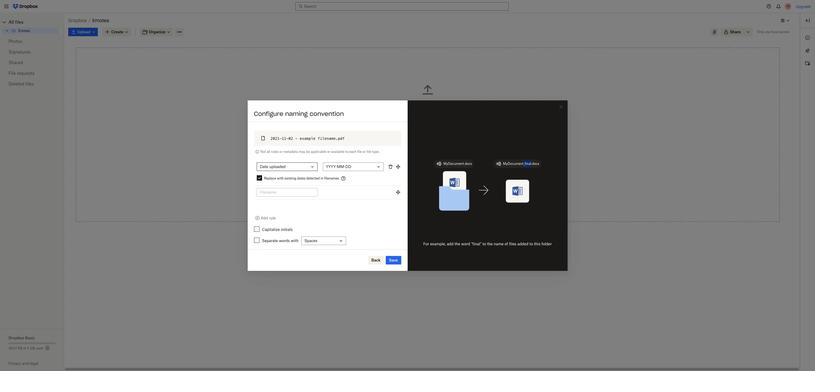 Task type: describe. For each thing, give the bounding box(es) containing it.
YYYY-MM-DD button
[[323, 163, 384, 171]]

replace with existing dates detected in filenames
[[264, 177, 339, 181]]

Filename text field
[[260, 190, 315, 196]]

filenames
[[325, 177, 339, 181]]

uploaded
[[270, 165, 286, 169]]

spaces
[[305, 239, 318, 243]]

open activity image
[[805, 60, 812, 67]]

available
[[331, 150, 345, 154]]

"final"
[[472, 242, 482, 246]]

may
[[299, 150, 306, 154]]

open pinned items image
[[805, 48, 812, 54]]

Folder name text field
[[284, 141, 398, 146]]

desktop
[[447, 147, 461, 151]]

files up 02
[[287, 130, 296, 135]]

privacy and legal
[[9, 362, 38, 366]]

to inside drop files here to upload, or use the 'upload' button
[[433, 100, 437, 105]]

0 horizontal spatial with
[[277, 177, 284, 181]]

are
[[297, 130, 303, 135]]

create
[[254, 110, 275, 118]]

-
[[296, 137, 298, 141]]

be inside more ways to add content element
[[425, 177, 429, 181]]

2
[[27, 347, 29, 351]]

.docx
[[532, 162, 540, 166]]

gb
[[30, 347, 35, 351]]

upgrade link
[[796, 4, 812, 9]]

replace
[[264, 177, 276, 181]]

files for drop
[[415, 100, 423, 105]]

/
[[89, 18, 91, 23]]

rename
[[285, 174, 301, 179]]

separate
[[262, 239, 278, 243]]

global header element
[[0, 0, 816, 13]]

dropbox for dropbox basic
[[9, 336, 24, 341]]

privacy and legal link
[[9, 362, 64, 366]]

files for deleted
[[25, 81, 34, 87]]

kb
[[18, 347, 22, 351]]

mydocument _final .docx
[[504, 162, 540, 166]]

date
[[260, 165, 269, 169]]

for
[[424, 242, 430, 246]]

'upload'
[[424, 106, 438, 111]]

added inside more ways to add content element
[[430, 177, 441, 181]]

1 vertical spatial only you have access
[[273, 150, 301, 154]]

share button
[[722, 28, 745, 36]]

each
[[350, 150, 357, 154]]

28.57
[[9, 347, 17, 351]]

back
[[372, 258, 381, 263]]

1 vertical spatial of
[[23, 347, 26, 351]]

02
[[289, 137, 293, 141]]

all
[[9, 19, 14, 25]]

2021-11-02 - example filename.pdf
[[271, 137, 345, 141]]

name
[[494, 242, 504, 246]]

mm-
[[337, 165, 346, 169]]

or right 'rules'
[[280, 150, 283, 154]]

0 vertical spatial add
[[430, 133, 437, 138]]

import
[[396, 162, 408, 166]]

and for manage
[[407, 192, 414, 196]]

0 vertical spatial you
[[766, 30, 771, 34]]

get more space image
[[44, 346, 51, 352]]

signatures link
[[9, 47, 56, 57]]

rule
[[269, 216, 276, 221]]

them
[[302, 174, 313, 179]]

save
[[389, 258, 398, 263]]

content
[[438, 133, 452, 138]]

more
[[405, 133, 414, 138]]

ways
[[415, 133, 424, 138]]

emotes link
[[11, 27, 59, 34]]

button
[[439, 106, 451, 111]]

0 vertical spatial have
[[772, 30, 779, 34]]

2 vertical spatial added
[[518, 242, 529, 246]]

share for share
[[731, 30, 742, 34]]

applicable
[[311, 150, 327, 154]]

files for request
[[412, 177, 419, 181]]

dates
[[298, 177, 306, 181]]

files right name
[[510, 242, 517, 246]]

folder permissions image
[[302, 150, 306, 154]]

more ways to add content
[[405, 133, 452, 138]]

1 vertical spatial with
[[291, 239, 299, 243]]

0 vertical spatial access
[[780, 30, 790, 34]]

add rule
[[261, 216, 276, 221]]

existing
[[285, 177, 297, 181]]

words
[[279, 239, 290, 243]]

all files link
[[9, 18, 64, 26]]

manage
[[415, 192, 430, 196]]

photos link
[[9, 36, 56, 47]]

save button
[[386, 256, 402, 265]]

photos
[[9, 39, 22, 44]]

shared
[[9, 60, 23, 65]]

separate words with
[[262, 239, 299, 243]]

access this folder from your desktop
[[396, 147, 461, 151]]

share and manage access to this folder
[[396, 192, 466, 196]]

you inside dialog
[[280, 150, 285, 154]]

deleted files link
[[9, 79, 56, 89]]

metadata
[[284, 150, 298, 154]]

back button
[[369, 256, 384, 265]]

mydocument.docx
[[444, 162, 473, 166]]

basic
[[25, 336, 35, 341]]

0 horizontal spatial be
[[306, 150, 310, 154]]

1 horizontal spatial only
[[758, 30, 765, 34]]



Task type: vqa. For each thing, say whether or not it's contained in the screenshot.
left THE
yes



Task type: locate. For each thing, give the bounding box(es) containing it.
shared link
[[9, 57, 56, 68]]

1 horizontal spatial and
[[407, 192, 414, 196]]

0 vertical spatial share
[[731, 30, 742, 34]]

emotes inside the all files tree
[[18, 29, 30, 33]]

or left use
[[406, 106, 409, 111]]

import from google drive
[[396, 162, 442, 166]]

share for share and manage access to this folder
[[396, 192, 406, 196]]

1 horizontal spatial added
[[430, 177, 441, 181]]

1 horizontal spatial emotes
[[92, 18, 109, 23]]

or left available
[[328, 150, 331, 154]]

_final
[[524, 162, 532, 166]]

add
[[261, 216, 268, 221]]

more ways to add content element
[[383, 133, 474, 205]]

1 vertical spatial be
[[425, 177, 429, 181]]

requests
[[17, 71, 34, 76]]

1 vertical spatial added
[[430, 177, 441, 181]]

the right use
[[417, 106, 423, 111]]

file right each
[[358, 150, 362, 154]]

upload,
[[438, 100, 451, 105]]

1 horizontal spatial with
[[291, 239, 299, 243]]

dropbox / emotes
[[68, 18, 109, 23]]

add
[[430, 133, 437, 138], [447, 242, 454, 246]]

0 horizontal spatial only
[[273, 150, 279, 154]]

0 horizontal spatial dropbox
[[9, 336, 24, 341]]

or
[[406, 106, 409, 111], [280, 150, 283, 154], [328, 150, 331, 154], [363, 150, 366, 154]]

privacy
[[9, 362, 21, 366]]

0 horizontal spatial added
[[304, 130, 318, 135]]

type.
[[373, 150, 380, 154]]

1 horizontal spatial of
[[505, 242, 509, 246]]

yyyy-
[[326, 165, 337, 169]]

all files
[[9, 19, 24, 25]]

of
[[505, 242, 509, 246], [23, 347, 26, 351]]

this
[[410, 147, 416, 151], [447, 177, 453, 181], [448, 192, 455, 196], [535, 242, 541, 246]]

Spaces button
[[302, 237, 346, 246]]

1 vertical spatial you
[[280, 150, 285, 154]]

1 horizontal spatial share
[[731, 30, 742, 34]]

0 vertical spatial only
[[758, 30, 765, 34]]

0 vertical spatial emotes
[[92, 18, 109, 23]]

yyyy-mm-dd
[[326, 165, 352, 169]]

with left existing
[[277, 177, 284, 181]]

dropbox
[[68, 18, 87, 23], [9, 336, 24, 341]]

rules
[[271, 150, 279, 154]]

0 horizontal spatial and
[[22, 362, 29, 366]]

2 file from the left
[[367, 150, 372, 154]]

create automated folder
[[254, 110, 330, 118]]

drop files here to upload, or use the 'upload' button
[[405, 100, 451, 111]]

initials
[[281, 228, 293, 232]]

1 vertical spatial only
[[273, 150, 279, 154]]

the inside drop files here to upload, or use the 'upload' button
[[417, 106, 423, 111]]

capitalize initials
[[262, 228, 293, 232]]

0 vertical spatial be
[[306, 150, 310, 154]]

0 vertical spatial with
[[277, 177, 284, 181]]

files down file requests link
[[25, 81, 34, 87]]

0 horizontal spatial of
[[23, 347, 26, 351]]

automated
[[277, 110, 310, 118]]

0 vertical spatial added
[[304, 130, 318, 135]]

the for here
[[417, 106, 423, 111]]

1 horizontal spatial add
[[447, 242, 454, 246]]

share inside more ways to add content element
[[396, 192, 406, 196]]

added right name
[[518, 242, 529, 246]]

google
[[418, 162, 431, 166]]

or inside drop files here to upload, or use the 'upload' button
[[406, 106, 409, 111]]

for example, add the word "final" to the name of files added to this folder
[[424, 242, 552, 246]]

word
[[462, 242, 471, 246]]

0 horizontal spatial have
[[285, 150, 291, 154]]

dropbox link
[[68, 17, 87, 24]]

access inside more ways to add content element
[[431, 192, 443, 196]]

1 horizontal spatial from
[[429, 147, 437, 151]]

0 horizontal spatial access
[[292, 150, 301, 154]]

1 vertical spatial have
[[285, 150, 291, 154]]

0 vertical spatial only you have access
[[758, 30, 790, 34]]

in
[[321, 177, 324, 181]]

drive
[[432, 162, 442, 166]]

share inside button
[[731, 30, 742, 34]]

2021-
[[271, 137, 282, 141]]

drop
[[405, 100, 414, 105]]

then
[[273, 174, 284, 179]]

all files tree
[[1, 18, 64, 35]]

dialog
[[248, 100, 568, 271]]

with right words
[[291, 239, 299, 243]]

or right each
[[363, 150, 366, 154]]

added
[[304, 130, 318, 135], [430, 177, 441, 181], [518, 242, 529, 246]]

not all rules or metadata may be applicable or available to each file or file type.
[[261, 150, 380, 154]]

1 horizontal spatial file
[[367, 150, 372, 154]]

0 horizontal spatial file
[[358, 150, 362, 154]]

dropbox basic
[[9, 336, 35, 341]]

from right import
[[409, 162, 417, 166]]

upgrade
[[796, 4, 812, 9]]

deleted
[[9, 81, 24, 87]]

only you have access
[[758, 30, 790, 34], [273, 150, 301, 154]]

of left 2
[[23, 347, 26, 351]]

be down google
[[425, 177, 429, 181]]

and left legal
[[22, 362, 29, 366]]

1 vertical spatial dropbox
[[9, 336, 24, 341]]

0 horizontal spatial share
[[396, 192, 406, 196]]

add left content on the top right
[[430, 133, 437, 138]]

the for add
[[488, 242, 493, 246]]

dropbox up 28.57
[[9, 336, 24, 341]]

request files to be added to this folder
[[396, 177, 465, 181]]

dropbox for dropbox / emotes
[[68, 18, 87, 23]]

dropbox left '/'
[[68, 18, 87, 23]]

files right all
[[15, 19, 24, 25]]

only
[[758, 30, 765, 34], [273, 150, 279, 154]]

emotes down all files
[[18, 29, 30, 33]]

and left manage on the bottom right of page
[[407, 192, 414, 196]]

1 vertical spatial from
[[409, 162, 417, 166]]

configure
[[254, 110, 284, 118]]

emotes right '/'
[[92, 18, 109, 23]]

1 vertical spatial access
[[292, 150, 301, 154]]

dialog containing create automated folder
[[248, 100, 568, 271]]

open information panel image
[[805, 35, 812, 41]]

open details pane image
[[805, 17, 812, 24]]

1 horizontal spatial be
[[425, 177, 429, 181]]

1 vertical spatial emotes
[[18, 29, 30, 33]]

emotes
[[92, 18, 109, 23], [18, 29, 30, 33]]

share
[[731, 30, 742, 34], [396, 192, 406, 196]]

access
[[396, 147, 409, 151]]

file requests
[[9, 71, 34, 76]]

all
[[267, 150, 271, 154]]

11-
[[282, 137, 289, 141]]

added up 2021-11-02 - example filename.pdf
[[304, 130, 318, 135]]

1 horizontal spatial dropbox
[[68, 18, 87, 23]]

1 vertical spatial add
[[447, 242, 454, 246]]

the left word
[[455, 242, 461, 246]]

1 horizontal spatial you
[[766, 30, 771, 34]]

files right request
[[412, 177, 419, 181]]

the left name
[[488, 242, 493, 246]]

and
[[407, 192, 414, 196], [22, 362, 29, 366]]

deleted files
[[9, 81, 34, 87]]

1 file from the left
[[358, 150, 362, 154]]

from left your
[[429, 147, 437, 151]]

0 horizontal spatial add
[[430, 133, 437, 138]]

2 horizontal spatial the
[[488, 242, 493, 246]]

2 vertical spatial access
[[431, 192, 443, 196]]

0 horizontal spatial the
[[417, 106, 423, 111]]

rename them to
[[285, 174, 318, 179]]

2 horizontal spatial access
[[780, 30, 790, 34]]

files are added to
[[287, 130, 323, 135]]

2 horizontal spatial added
[[518, 242, 529, 246]]

1 horizontal spatial only you have access
[[758, 30, 790, 34]]

files inside more ways to add content element
[[412, 177, 419, 181]]

legal
[[30, 362, 38, 366]]

request
[[396, 177, 411, 181]]

0 horizontal spatial emotes
[[18, 29, 30, 33]]

example
[[300, 137, 316, 141]]

and for legal
[[22, 362, 29, 366]]

1 vertical spatial and
[[22, 362, 29, 366]]

files for all
[[15, 19, 24, 25]]

of right name
[[505, 242, 509, 246]]

signatures
[[9, 49, 31, 55]]

use
[[410, 106, 416, 111]]

0 vertical spatial and
[[407, 192, 414, 196]]

add right example,
[[447, 242, 454, 246]]

file left type.
[[367, 150, 372, 154]]

not
[[261, 150, 266, 154]]

you
[[766, 30, 771, 34], [280, 150, 285, 154]]

0 vertical spatial of
[[505, 242, 509, 246]]

dd
[[346, 165, 352, 169]]

0 horizontal spatial from
[[409, 162, 417, 166]]

0 horizontal spatial only you have access
[[273, 150, 301, 154]]

1 vertical spatial share
[[396, 192, 406, 196]]

files inside tree
[[15, 19, 24, 25]]

0 horizontal spatial you
[[280, 150, 285, 154]]

files inside drop files here to upload, or use the 'upload' button
[[415, 100, 423, 105]]

added down drive
[[430, 177, 441, 181]]

date uploaded
[[260, 165, 286, 169]]

1 horizontal spatial the
[[455, 242, 461, 246]]

Date uploaded button
[[257, 163, 318, 171]]

dropbox logo - go to the homepage image
[[11, 2, 40, 11]]

1 horizontal spatial access
[[431, 192, 443, 196]]

example,
[[431, 242, 446, 246]]

1 horizontal spatial have
[[772, 30, 779, 34]]

to
[[433, 100, 437, 105], [319, 130, 323, 135], [425, 133, 429, 138], [346, 150, 349, 154], [314, 174, 318, 179], [420, 177, 424, 181], [442, 177, 446, 181], [444, 192, 447, 196], [483, 242, 487, 246], [530, 242, 534, 246]]

be right folder permissions icon
[[306, 150, 310, 154]]

0 vertical spatial dropbox
[[68, 18, 87, 23]]

files up use
[[415, 100, 423, 105]]

file
[[9, 71, 16, 76]]

0 vertical spatial from
[[429, 147, 437, 151]]

configure naming convention
[[254, 110, 344, 118]]

when
[[273, 130, 286, 135]]

mydocument
[[504, 162, 524, 166]]

used
[[36, 347, 43, 351]]

filename.pdf
[[318, 137, 345, 141]]

file requests link
[[9, 68, 56, 79]]

and inside more ways to add content element
[[407, 192, 414, 196]]



